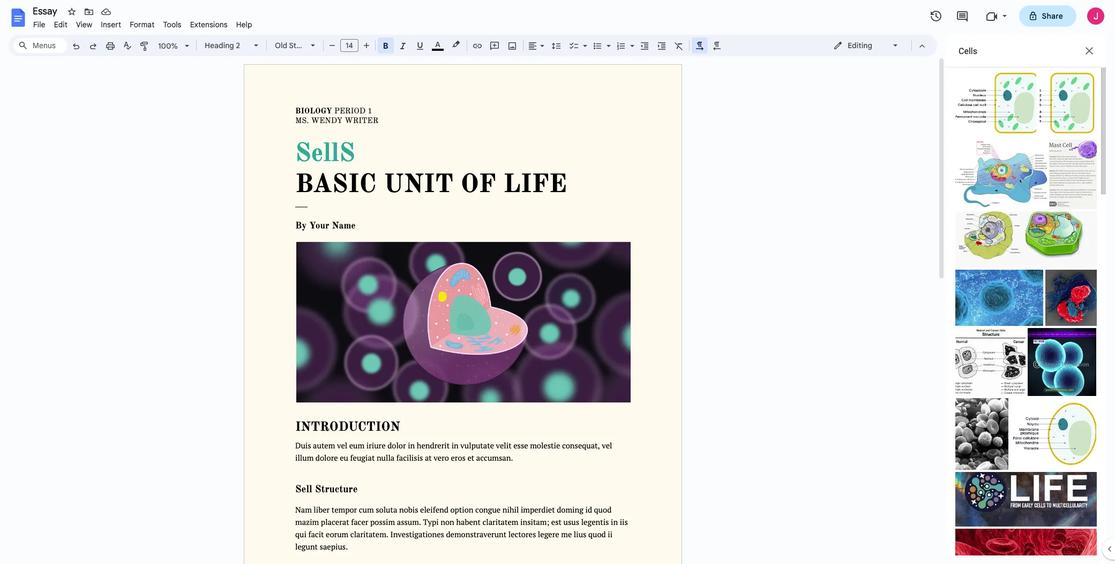 Task type: vqa. For each thing, say whether or not it's contained in the screenshot.
Software licensing agreement by UpCounsel Add-on
no



Task type: locate. For each thing, give the bounding box(es) containing it.
insert menu item
[[97, 18, 125, 31]]

view
[[76, 20, 92, 29]]

2
[[236, 41, 240, 50]]

application containing share
[[0, 0, 1115, 565]]

extensions
[[190, 20, 228, 29]]

standard
[[289, 41, 321, 50]]

format
[[130, 20, 155, 29]]

edit menu item
[[50, 18, 72, 31]]

Star checkbox
[[64, 4, 79, 19]]

share
[[1042, 11, 1063, 21]]

insert image image
[[506, 38, 518, 53]]

help menu item
[[232, 18, 256, 31]]

Zoom text field
[[155, 39, 181, 54]]

tt
[[323, 41, 332, 50]]

help
[[236, 20, 252, 29]]

font list. old standard tt selected. option
[[275, 38, 332, 53]]

menu bar containing file
[[29, 14, 256, 32]]

Rename text field
[[29, 4, 63, 17]]

menu bar
[[29, 14, 256, 32]]

line & paragraph spacing image
[[550, 38, 562, 53]]

edit
[[54, 20, 67, 29]]

Zoom field
[[154, 38, 194, 54]]

menu bar banner
[[0, 0, 1115, 565]]

view menu item
[[72, 18, 97, 31]]

format menu item
[[125, 18, 159, 31]]

editing button
[[826, 38, 907, 54]]

insert
[[101, 20, 121, 29]]

styles list. heading 2 selected. option
[[205, 38, 248, 53]]

application
[[0, 0, 1115, 565]]



Task type: describe. For each thing, give the bounding box(es) containing it.
mode and view toolbar
[[825, 35, 931, 56]]

extensions menu item
[[186, 18, 232, 31]]

main toolbar
[[66, 0, 726, 304]]

file
[[33, 20, 45, 29]]

share button
[[1019, 5, 1076, 27]]

tools menu item
[[159, 18, 186, 31]]

menu bar inside menu bar banner
[[29, 14, 256, 32]]

heading
[[205, 41, 234, 50]]

text color image
[[432, 38, 444, 51]]

heading 2
[[205, 41, 240, 50]]

file menu item
[[29, 18, 50, 31]]

highlight color image
[[450, 38, 462, 51]]

old standard tt
[[275, 41, 332, 50]]

tools
[[163, 20, 181, 29]]

Font size text field
[[341, 39, 358, 52]]

Font size field
[[340, 39, 363, 53]]

editing
[[848, 41, 872, 50]]

Menus field
[[13, 38, 67, 53]]

old
[[275, 41, 287, 50]]



